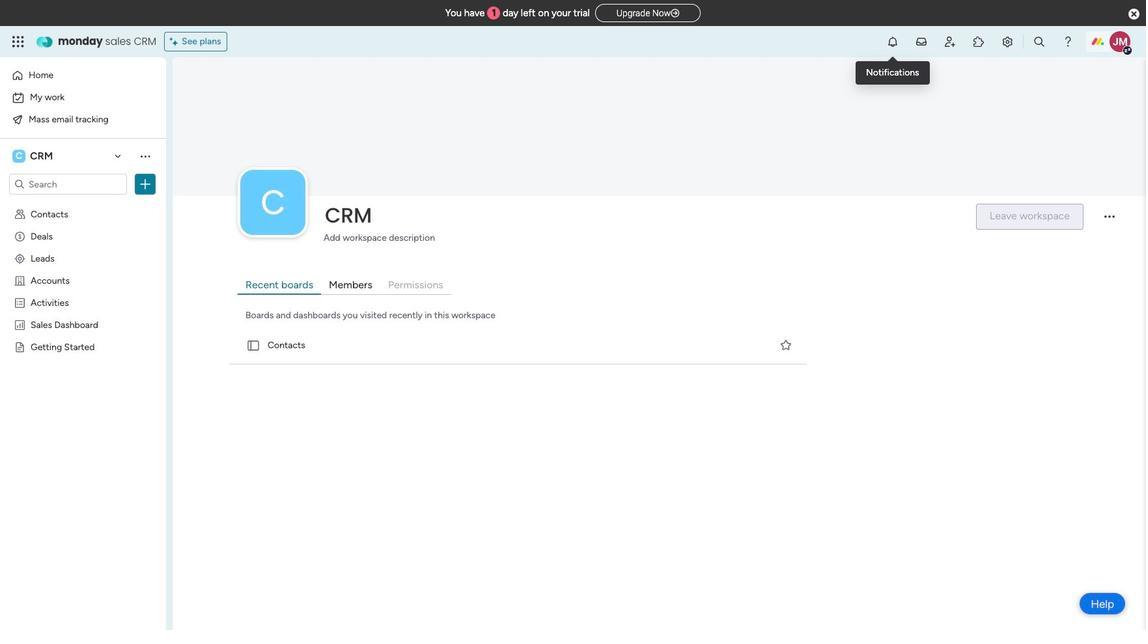 Task type: locate. For each thing, give the bounding box(es) containing it.
update feed image
[[915, 35, 928, 48]]

workspace selection element
[[12, 149, 55, 164]]

jeremy miller image
[[1110, 31, 1131, 52]]

public board image
[[246, 339, 261, 353], [14, 341, 26, 353]]

0 horizontal spatial workspace image
[[12, 149, 25, 163]]

select product image
[[12, 35, 25, 48]]

search everything image
[[1033, 35, 1046, 48]]

v2 ellipsis image
[[1105, 216, 1115, 227]]

0 vertical spatial workspace image
[[12, 149, 25, 163]]

list box
[[0, 200, 166, 534]]

see plans image
[[170, 35, 182, 49]]

option
[[8, 65, 158, 86], [8, 87, 158, 108], [8, 109, 158, 130], [0, 202, 166, 205]]

1 vertical spatial workspace image
[[240, 170, 305, 235]]

workspace image
[[12, 149, 25, 163], [240, 170, 305, 235]]

dapulse close image
[[1129, 8, 1140, 21]]

None field
[[322, 202, 965, 229]]



Task type: vqa. For each thing, say whether or not it's contained in the screenshot.
Add to favorites image at the right bottom of page
yes



Task type: describe. For each thing, give the bounding box(es) containing it.
workspace options image
[[139, 150, 152, 163]]

1 horizontal spatial workspace image
[[240, 170, 305, 235]]

Search in workspace field
[[27, 177, 109, 192]]

emails settings image
[[1001, 35, 1014, 48]]

1 horizontal spatial public board image
[[246, 339, 261, 353]]

monday marketplace image
[[973, 35, 986, 48]]

dapulse rightstroke image
[[671, 8, 679, 18]]

invite members image
[[944, 35, 957, 48]]

help image
[[1062, 35, 1075, 48]]

notifications image
[[887, 35, 900, 48]]

0 horizontal spatial public board image
[[14, 341, 26, 353]]

add to favorites image
[[780, 339, 793, 352]]

options image
[[139, 178, 152, 191]]

public dashboard image
[[14, 319, 26, 331]]



